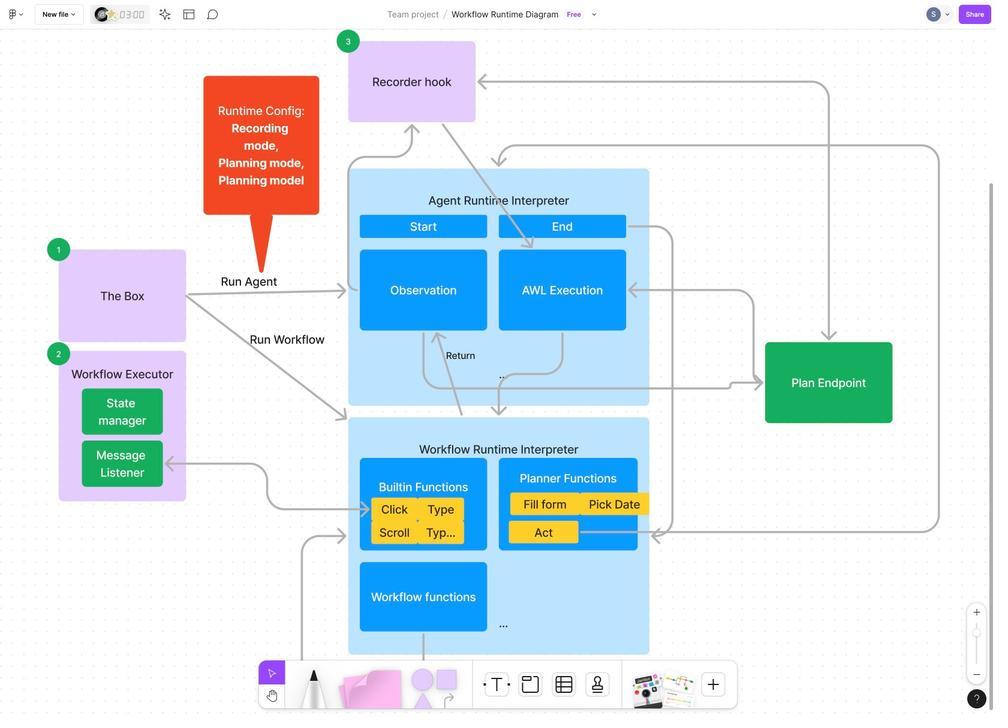 Task type: vqa. For each thing, say whether or not it's contained in the screenshot.
Sharing team updates option
no



Task type: describe. For each thing, give the bounding box(es) containing it.
diagram basics image
[[662, 670, 696, 695]]

main toolbar region
[[0, 0, 996, 29]]

File name text field
[[451, 7, 559, 22]]



Task type: locate. For each thing, give the bounding box(es) containing it.
multiplayer tools image
[[943, 0, 953, 29]]

view comments image
[[207, 8, 219, 20]]



